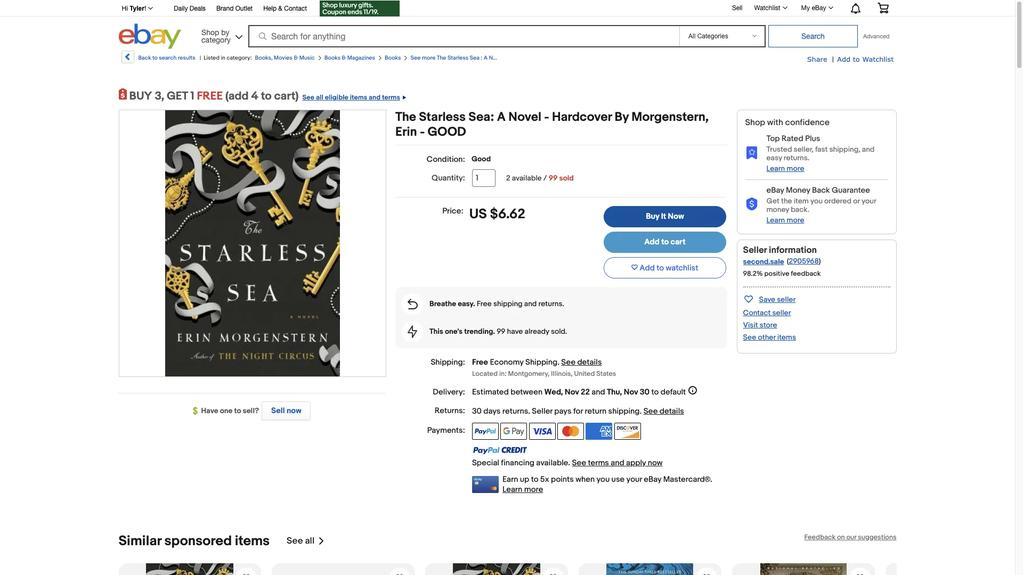 Task type: locate. For each thing, give the bounding box(es) containing it.
1 horizontal spatial seller
[[744, 245, 767, 256]]

1 horizontal spatial erin
[[513, 54, 523, 61]]

all for see all eligible items and terms
[[316, 93, 324, 102]]

1 vertical spatial your
[[627, 475, 643, 485]]

returns:
[[435, 406, 465, 416]]

0 horizontal spatial details
[[578, 358, 602, 368]]

/
[[544, 174, 547, 183]]

|
[[200, 54, 201, 61], [833, 55, 835, 64]]

0 vertical spatial watchlist
[[755, 4, 781, 12]]

1 vertical spatial seller
[[773, 309, 792, 318]]

more inside earn up to 5x points when you use your ebay mastercard®. learn more
[[525, 485, 544, 495]]

learn more link down financing
[[503, 485, 544, 495]]

american express image
[[586, 423, 613, 440]]

ebay inside ebay money back guarantee get the item you ordered or your money back. learn more
[[767, 186, 785, 196]]

erin left morgenstern...
[[513, 54, 523, 61]]

0 horizontal spatial a
[[484, 54, 488, 61]]

returns
[[503, 407, 529, 417]]

0 horizontal spatial all
[[305, 536, 315, 547]]

1 vertical spatial returns.
[[539, 300, 565, 309]]

returns. inside the top rated plus trusted seller, fast shipping, and easy returns. learn more
[[784, 154, 810, 163]]

add for add to watchlist
[[640, 263, 655, 273]]

or
[[854, 197, 861, 206]]

1 horizontal spatial by
[[505, 54, 512, 61]]

0 horizontal spatial watchlist
[[755, 4, 781, 12]]

0 vertical spatial learn more link
[[767, 164, 805, 173]]

0 vertical spatial 30
[[640, 387, 650, 398]]

0 horizontal spatial -
[[420, 125, 425, 140]]

learn down money
[[767, 216, 786, 225]]

watchlist right 'sell' link
[[755, 4, 781, 12]]

the inside the starless sea: a novel - hardcover by morgenstern, erin - good
[[396, 110, 416, 125]]

your inside ebay money back guarantee get the item you ordered or your money back. learn more
[[862, 197, 877, 206]]

account navigation
[[116, 0, 897, 18]]

0 horizontal spatial sell
[[271, 406, 285, 416]]

0 vertical spatial seller
[[778, 295, 796, 304]]

terms up 'when'
[[588, 458, 609, 468]]

details down default at the bottom right of the page
[[660, 407, 685, 417]]

1 vertical spatial you
[[597, 475, 610, 485]]

with details__icon image for this one's trending.
[[408, 326, 418, 339]]

now right sell?
[[287, 406, 302, 416]]

99 right "/"
[[549, 174, 558, 183]]

1 horizontal spatial returns.
[[784, 154, 810, 163]]

second.sale link
[[744, 258, 785, 267]]

1 vertical spatial sell
[[271, 406, 285, 416]]

1 horizontal spatial a
[[497, 110, 506, 125]]

seller up second.sale
[[744, 245, 767, 256]]

2 vertical spatial learn
[[503, 485, 523, 495]]

and right the eligible
[[369, 93, 381, 102]]

0 vertical spatial returns.
[[784, 154, 810, 163]]

the down search for anything 'text field'
[[437, 54, 447, 61]]

more down back.
[[787, 216, 805, 225]]

0 vertical spatial now
[[287, 406, 302, 416]]

discover image
[[615, 423, 641, 440]]

back to search results
[[138, 54, 196, 61]]

1 horizontal spatial your
[[862, 197, 877, 206]]

learn inside the top rated plus trusted seller, fast shipping, and easy returns. learn more
[[767, 164, 786, 173]]

seller right save
[[778, 295, 796, 304]]

free up located
[[472, 358, 488, 368]]

- left hardcover
[[545, 110, 550, 125]]

see inside free economy shipping . see details located in: montgomery, illinois, united states
[[562, 358, 576, 368]]

terms
[[382, 93, 400, 102], [588, 458, 609, 468]]

back up ordered
[[813, 186, 831, 196]]

visit store link
[[744, 321, 778, 330]]

- left good
[[420, 125, 425, 140]]

estimated between wed, nov 22 and thu, nov 30 to default
[[472, 387, 686, 398]]

sell now link
[[259, 402, 311, 421]]

seller inside us $6.62 main content
[[532, 407, 553, 417]]

1 nov from the left
[[565, 387, 579, 398]]

located
[[472, 370, 498, 378]]

terms down books link
[[382, 93, 400, 102]]

0 horizontal spatial you
[[597, 475, 610, 485]]

you left use
[[597, 475, 610, 485]]

1 vertical spatial free
[[472, 358, 488, 368]]

1 horizontal spatial 30
[[640, 387, 650, 398]]

books & magazines
[[325, 54, 375, 61]]

0 horizontal spatial novel
[[489, 54, 504, 61]]

nov right thu,
[[624, 387, 638, 398]]

shop up listed
[[202, 28, 219, 37]]

sold
[[560, 174, 574, 183]]

0 horizontal spatial see details link
[[562, 358, 602, 368]]

1 vertical spatial shipping
[[609, 407, 640, 417]]

1 vertical spatial back
[[813, 186, 831, 196]]

& left the music
[[294, 54, 298, 61]]

already
[[525, 327, 550, 336]]

learn down financing
[[503, 485, 523, 495]]

0 horizontal spatial erin
[[396, 125, 417, 140]]

starless left sea:
[[419, 110, 466, 125]]

. inside free economy shipping . see details located in: montgomery, illinois, united states
[[558, 358, 560, 368]]

and up already
[[525, 300, 537, 309]]

2 vertical spatial ebay
[[644, 475, 662, 485]]

second.sale
[[744, 258, 785, 267]]

the left good
[[396, 110, 416, 125]]

1 horizontal spatial shop
[[746, 118, 766, 128]]

shipping up discover image
[[609, 407, 640, 417]]

sell for sell
[[733, 4, 743, 12]]

& right help
[[279, 5, 283, 12]]

1 horizontal spatial sell
[[733, 4, 743, 12]]

more
[[422, 54, 436, 61], [787, 164, 805, 173], [787, 216, 805, 225], [525, 485, 544, 495]]

1 vertical spatial novel
[[509, 110, 542, 125]]

see details link up united
[[562, 358, 602, 368]]

learn down the easy at right top
[[767, 164, 786, 173]]

watchlist
[[666, 263, 699, 273]]

united
[[575, 370, 595, 378]]

erin inside the starless sea: a novel - hardcover by morgenstern, erin - good
[[396, 125, 417, 140]]

learn more link down the easy at right top
[[767, 164, 805, 173]]

ebay right 'my'
[[812, 4, 827, 12]]

more right earn at bottom
[[525, 485, 544, 495]]

with details__icon image left this
[[408, 326, 418, 339]]

0 horizontal spatial back
[[138, 54, 151, 61]]

22
[[581, 387, 590, 398]]

and inside 'link'
[[369, 93, 381, 102]]

advanced link
[[858, 26, 896, 47]]

2 horizontal spatial .
[[640, 407, 642, 417]]

learn more link for rated
[[767, 164, 805, 173]]

category
[[202, 35, 231, 44]]

items left see all text box
[[235, 534, 270, 550]]

books right 'magazines'
[[385, 54, 401, 61]]

add right share at top
[[838, 55, 851, 63]]

ebay up get
[[767, 186, 785, 196]]

your right use
[[627, 475, 643, 485]]

contact seller link
[[744, 309, 792, 318]]

listed
[[204, 54, 220, 61]]

paypal image
[[472, 423, 499, 440]]

to
[[152, 54, 158, 61], [854, 55, 860, 63], [261, 90, 272, 103], [662, 237, 669, 247], [657, 263, 664, 273], [652, 387, 659, 398], [234, 407, 241, 416], [531, 475, 539, 485]]

0 horizontal spatial shop
[[202, 28, 219, 37]]

more inside the top rated plus trusted seller, fast shipping, and easy returns. learn more
[[787, 164, 805, 173]]

watchlist down advanced
[[863, 55, 894, 63]]

feedback
[[805, 534, 836, 542]]

your right or
[[862, 197, 877, 206]]

a right sea:
[[497, 110, 506, 125]]

. for returns
[[529, 407, 531, 417]]

category:
[[227, 54, 252, 61]]

0 vertical spatial you
[[811, 197, 823, 206]]

erin left good
[[396, 125, 417, 140]]

0 vertical spatial see details link
[[562, 358, 602, 368]]

starless left sea
[[448, 54, 469, 61]]

0 horizontal spatial ebay
[[644, 475, 662, 485]]

98.2%
[[744, 270, 763, 278]]

hi
[[122, 5, 128, 12]]

5x
[[541, 475, 550, 485]]

shop by category
[[202, 28, 231, 44]]

1 vertical spatial see details link
[[644, 407, 685, 417]]

google pay image
[[501, 423, 527, 440]]

1 horizontal spatial nov
[[624, 387, 638, 398]]

0 vertical spatial erin
[[513, 54, 523, 61]]

1 horizontal spatial contact
[[744, 309, 771, 318]]

1 horizontal spatial .
[[558, 358, 560, 368]]

contact right help
[[284, 5, 307, 12]]

items right the eligible
[[350, 93, 368, 102]]

free
[[197, 90, 223, 103]]

0 horizontal spatial terms
[[382, 93, 400, 102]]

add down the buy
[[645, 237, 660, 247]]

see
[[411, 54, 421, 61], [303, 93, 315, 102], [744, 333, 757, 342], [562, 358, 576, 368], [644, 407, 658, 417], [572, 458, 587, 468], [287, 536, 303, 547]]

0 horizontal spatial &
[[279, 5, 283, 12]]

30 left default at the bottom right of the page
[[640, 387, 650, 398]]

novel right :
[[489, 54, 504, 61]]

you inside ebay money back guarantee get the item you ordered or your money back. learn more
[[811, 197, 823, 206]]

items right other
[[778, 333, 797, 342]]

by right :
[[505, 54, 512, 61]]

the
[[437, 54, 447, 61], [396, 110, 416, 125]]

| right share 'button'
[[833, 55, 835, 64]]

your inside earn up to 5x points when you use your ebay mastercard®. learn more
[[627, 475, 643, 485]]

returns. up the sold.
[[539, 300, 565, 309]]

sell right sell?
[[271, 406, 285, 416]]

one's
[[445, 327, 463, 336]]

0 vertical spatial shop
[[202, 28, 219, 37]]

1 vertical spatial erin
[[396, 125, 417, 140]]

sell for sell now
[[271, 406, 285, 416]]

item
[[794, 197, 809, 206]]

3,
[[155, 90, 164, 103]]

back inside ebay money back guarantee get the item you ordered or your money back. learn more
[[813, 186, 831, 196]]

0 horizontal spatial contact
[[284, 5, 307, 12]]

2 horizontal spatial items
[[778, 333, 797, 342]]

& left 'magazines'
[[342, 54, 346, 61]]

dollar sign image
[[193, 408, 201, 416]]

books, movies & music link
[[255, 54, 315, 61]]

to right '4'
[[261, 90, 272, 103]]

terms inside see all eligible items and terms 'link'
[[382, 93, 400, 102]]

99 left have
[[497, 327, 506, 336]]

free right easy.
[[477, 300, 492, 309]]

back
[[138, 54, 151, 61], [813, 186, 831, 196]]

0 horizontal spatial seller
[[532, 407, 553, 417]]

None submit
[[769, 25, 858, 47]]

1 vertical spatial learn
[[767, 216, 786, 225]]

save
[[760, 295, 776, 304]]

estimated
[[472, 387, 509, 398]]

and inside the top rated plus trusted seller, fast shipping, and easy returns. learn more
[[863, 145, 875, 154]]

shipping up have
[[494, 300, 523, 309]]

sea:
[[469, 110, 495, 125]]

back left search
[[138, 54, 151, 61]]

ebay inside the account 'navigation'
[[812, 4, 827, 12]]

by down brand
[[221, 28, 230, 37]]

buy 3, get 1 free (add 4 to cart)
[[129, 90, 299, 103]]

back to search results link
[[120, 51, 196, 67]]

sell left watchlist link
[[733, 4, 743, 12]]

shop left with
[[746, 118, 766, 128]]

0 vertical spatial items
[[350, 93, 368, 102]]

1 horizontal spatial you
[[811, 197, 823, 206]]

top rated plus trusted seller, fast shipping, and easy returns. learn more
[[767, 134, 875, 173]]

feedback
[[791, 270, 821, 278]]

1 vertical spatial contact
[[744, 309, 771, 318]]

1 vertical spatial watchlist
[[863, 55, 894, 63]]

earn up to 5x points when you use your ebay mastercard®. learn more
[[503, 475, 713, 495]]

contact up visit store link
[[744, 309, 771, 318]]

deals
[[190, 5, 206, 12]]

1 vertical spatial terms
[[588, 458, 609, 468]]

default
[[661, 387, 686, 398]]

with details__icon image left get
[[746, 198, 759, 211]]

.
[[558, 358, 560, 368], [529, 407, 531, 417], [640, 407, 642, 417]]

now right apply
[[648, 458, 663, 468]]

see details link down default at the bottom right of the page
[[644, 407, 685, 417]]

See all text field
[[287, 536, 315, 547]]

1 horizontal spatial all
[[316, 93, 324, 102]]

in:
[[500, 370, 507, 378]]

books right the music
[[325, 54, 341, 61]]

returns. down the "rated"
[[784, 154, 810, 163]]

1 vertical spatial 30
[[472, 407, 482, 417]]

0 vertical spatial a
[[484, 54, 488, 61]]

seller inside button
[[778, 295, 796, 304]]

more right books link
[[422, 54, 436, 61]]

learn more link down money
[[767, 216, 805, 225]]

get
[[167, 90, 188, 103]]

. up discover image
[[640, 407, 642, 417]]

by
[[221, 28, 230, 37], [505, 54, 512, 61]]

shop for shop with confidence
[[746, 118, 766, 128]]

see inside contact seller visit store see other items
[[744, 333, 757, 342]]

1 horizontal spatial novel
[[509, 110, 542, 125]]

the starless sea: a novel - hardcover by morgenstern, erin - good
[[396, 110, 709, 140]]

guarantee
[[832, 186, 871, 196]]

results
[[178, 54, 196, 61]]

books for books & magazines
[[325, 54, 341, 61]]

learn inside ebay money back guarantee get the item you ordered or your money back. learn more
[[767, 216, 786, 225]]

you right item
[[811, 197, 823, 206]]

more down seller,
[[787, 164, 805, 173]]

free
[[477, 300, 492, 309], [472, 358, 488, 368]]

my ebay
[[802, 4, 827, 12]]

0 horizontal spatial books
[[325, 54, 341, 61]]

1 vertical spatial details
[[660, 407, 685, 417]]

us $6.62 main content
[[396, 110, 728, 495]]

seller up visa image
[[532, 407, 553, 417]]

with details__icon image
[[746, 146, 759, 159], [746, 198, 759, 211], [408, 299, 418, 310], [408, 326, 418, 339]]

tyler
[[130, 5, 144, 12]]

seller inside contact seller visit store see other items
[[773, 309, 792, 318]]

ebay down apply
[[644, 475, 662, 485]]

returns.
[[784, 154, 810, 163], [539, 300, 565, 309]]

seller for save
[[778, 295, 796, 304]]

add inside button
[[640, 263, 655, 273]]

to left 5x
[[531, 475, 539, 485]]

nov left 22
[[565, 387, 579, 398]]

to inside share | add to watchlist
[[854, 55, 860, 63]]

details up united
[[578, 358, 602, 368]]

add for add to cart
[[645, 237, 660, 247]]

30 left days at left bottom
[[472, 407, 482, 417]]

to left watchlist
[[657, 263, 664, 273]]

a right :
[[484, 54, 488, 61]]

1 horizontal spatial books
[[385, 54, 401, 61]]

sell inside the account 'navigation'
[[733, 4, 743, 12]]

1 vertical spatial 99
[[497, 327, 506, 336]]

1 vertical spatial ebay
[[767, 186, 785, 196]]

daily deals link
[[174, 3, 206, 15]]

add down add to cart link
[[640, 263, 655, 273]]

99 for have
[[497, 327, 506, 336]]

. up illinois,
[[558, 358, 560, 368]]

with details__icon image for breathe easy.
[[408, 299, 418, 310]]

sell link
[[728, 4, 748, 12]]

books
[[325, 54, 341, 61], [385, 54, 401, 61]]

1 vertical spatial now
[[648, 458, 663, 468]]

shipping,
[[830, 145, 861, 154]]

1 vertical spatial the
[[396, 110, 416, 125]]

0 vertical spatial seller
[[744, 245, 767, 256]]

2 available / 99 sold
[[506, 174, 574, 183]]

and right shipping,
[[863, 145, 875, 154]]

0 horizontal spatial your
[[627, 475, 643, 485]]

0 vertical spatial learn
[[767, 164, 786, 173]]

seller down save seller
[[773, 309, 792, 318]]

2 vertical spatial add
[[640, 263, 655, 273]]

1 books from the left
[[325, 54, 341, 61]]

with details__icon image left the easy at right top
[[746, 146, 759, 159]]

buy
[[129, 90, 152, 103]]

good
[[472, 155, 491, 164]]

books & magazines link
[[325, 54, 375, 61]]

see all eligible items and terms
[[303, 93, 400, 102]]

learn inside earn up to 5x points when you use your ebay mastercard®. learn more
[[503, 485, 523, 495]]

1 horizontal spatial 99
[[549, 174, 558, 183]]

1 horizontal spatial terms
[[588, 458, 609, 468]]

1 vertical spatial items
[[778, 333, 797, 342]]

2 books from the left
[[385, 54, 401, 61]]

0 vertical spatial add
[[838, 55, 851, 63]]

1 horizontal spatial the
[[437, 54, 447, 61]]

novel right sea:
[[509, 110, 542, 125]]

see terms and apply now link
[[572, 458, 663, 468]]

to down the advanced link
[[854, 55, 860, 63]]

1 vertical spatial all
[[305, 536, 315, 547]]

1 horizontal spatial ebay
[[767, 186, 785, 196]]

advanced
[[864, 33, 890, 39]]

& inside the account 'navigation'
[[279, 5, 283, 12]]

books,
[[255, 54, 273, 61]]

you inside earn up to 5x points when you use your ebay mastercard®. learn more
[[597, 475, 610, 485]]

1 vertical spatial starless
[[419, 110, 466, 125]]

| left listed
[[200, 54, 201, 61]]

to right one
[[234, 407, 241, 416]]

2 horizontal spatial &
[[342, 54, 346, 61]]

0 horizontal spatial by
[[221, 28, 230, 37]]

by
[[615, 110, 629, 125]]

0 vertical spatial by
[[221, 28, 230, 37]]

30
[[640, 387, 650, 398], [472, 407, 482, 417]]

save seller
[[760, 295, 796, 304]]

with details__icon image left breathe
[[408, 299, 418, 310]]

0 horizontal spatial shipping
[[494, 300, 523, 309]]

shop inside shop by category
[[202, 28, 219, 37]]

0 horizontal spatial .
[[529, 407, 531, 417]]

back.
[[791, 205, 810, 214]]

. down between
[[529, 407, 531, 417]]

& for help
[[279, 5, 283, 12]]

save seller button
[[744, 293, 796, 305]]

1 horizontal spatial back
[[813, 186, 831, 196]]



Task type: describe. For each thing, give the bounding box(es) containing it.
novel inside the starless sea: a novel - hardcover by morgenstern, erin - good
[[509, 110, 542, 125]]

1 horizontal spatial see details link
[[644, 407, 685, 417]]

points
[[551, 475, 574, 485]]

1 horizontal spatial &
[[294, 54, 298, 61]]

to inside button
[[657, 263, 664, 273]]

books link
[[385, 54, 401, 61]]

thu,
[[607, 387, 622, 398]]

the starless sea: a novel - hardcover by morgenstern, erin - good - picture 1 of 1 image
[[165, 110, 340, 377]]

and right 22
[[592, 387, 606, 398]]

free inside free economy shipping . see details located in: montgomery, illinois, united states
[[472, 358, 488, 368]]

all for see all
[[305, 536, 315, 547]]

daily
[[174, 5, 188, 12]]

learn more link for money
[[767, 216, 805, 225]]

erin for -
[[396, 125, 417, 140]]

have
[[201, 407, 218, 416]]

get the coupon image
[[320, 1, 400, 17]]

$6.62
[[490, 206, 526, 223]]

shop for shop by category
[[202, 28, 219, 37]]

store
[[760, 321, 778, 330]]

hi tyler !
[[122, 5, 146, 12]]

with details__icon image for top rated plus
[[746, 146, 759, 159]]

breathe
[[430, 300, 456, 309]]

ebay mastercard image
[[472, 476, 499, 494]]

1
[[191, 90, 194, 103]]

0 vertical spatial free
[[477, 300, 492, 309]]

contact inside contact seller visit store see other items
[[744, 309, 771, 318]]

brand
[[216, 5, 234, 12]]

special
[[472, 458, 500, 468]]

help
[[263, 5, 277, 12]]

apply
[[627, 458, 646, 468]]

with details__icon image for ebay money back guarantee
[[746, 198, 759, 211]]

:
[[481, 54, 483, 61]]

up
[[520, 475, 530, 485]]

(add
[[226, 90, 249, 103]]

it
[[662, 212, 667, 222]]

good
[[428, 125, 466, 140]]

delivery:
[[433, 387, 465, 398]]

earn
[[503, 475, 519, 485]]

this one's trending. 99 have already sold.
[[430, 327, 568, 336]]

rated
[[782, 134, 804, 144]]

see more the starless sea : a novel by erin morgenstern... link
[[411, 54, 562, 61]]

see more the starless sea : a novel by erin morgenstern...
[[411, 54, 562, 61]]

have
[[507, 327, 523, 336]]

search
[[159, 54, 177, 61]]

see other items link
[[744, 333, 797, 342]]

this
[[430, 327, 444, 336]]

payments:
[[428, 426, 465, 436]]

brand outlet link
[[216, 3, 253, 15]]

shop by category button
[[197, 24, 245, 47]]

have one to sell?
[[201, 407, 259, 416]]

0 vertical spatial the
[[437, 54, 447, 61]]

contact inside the account 'navigation'
[[284, 5, 307, 12]]

the
[[782, 197, 793, 206]]

plus
[[806, 134, 821, 144]]

(
[[787, 257, 789, 266]]

1 vertical spatial by
[[505, 54, 512, 61]]

0 horizontal spatial |
[[200, 54, 201, 61]]

watchlist inside watchlist link
[[755, 4, 781, 12]]

shop by category banner
[[116, 0, 897, 52]]

items inside contact seller visit store see other items
[[778, 333, 797, 342]]

sold.
[[551, 327, 568, 336]]

for
[[574, 407, 583, 417]]

help & contact link
[[263, 3, 307, 15]]

positive
[[765, 270, 790, 278]]

books for books
[[385, 54, 401, 61]]

sell now
[[271, 406, 302, 416]]

to left 'cart'
[[662, 237, 669, 247]]

2 vertical spatial learn more link
[[503, 485, 544, 495]]

items inside 'link'
[[350, 93, 368, 102]]

details inside free economy shipping . see details located in: montgomery, illinois, united states
[[578, 358, 602, 368]]

seller for contact
[[773, 309, 792, 318]]

0 vertical spatial starless
[[448, 54, 469, 61]]

share button
[[808, 54, 828, 65]]

wed,
[[545, 387, 563, 398]]

us
[[470, 206, 487, 223]]

add to watchlist link
[[838, 54, 894, 65]]

0 vertical spatial novel
[[489, 54, 504, 61]]

returns. inside us $6.62 main content
[[539, 300, 565, 309]]

shop with confidence
[[746, 118, 830, 128]]

1 horizontal spatial -
[[545, 110, 550, 125]]

money
[[786, 186, 811, 196]]

free economy shipping . see details located in: montgomery, illinois, united states
[[472, 358, 617, 378]]

share | add to watchlist
[[808, 55, 894, 64]]

a inside the starless sea: a novel - hardcover by morgenstern, erin - good
[[497, 110, 506, 125]]

see all
[[287, 536, 315, 547]]

cart)
[[274, 90, 299, 103]]

to left default at the bottom right of the page
[[652, 387, 659, 398]]

master card image
[[558, 423, 584, 440]]

. for shipping
[[558, 358, 560, 368]]

economy
[[490, 358, 524, 368]]

shipping:
[[431, 358, 465, 368]]

more inside ebay money back guarantee get the item you ordered or your money back. learn more
[[787, 216, 805, 225]]

other
[[758, 333, 776, 342]]

help & contact
[[263, 5, 307, 12]]

now inside us $6.62 main content
[[648, 458, 663, 468]]

none submit inside shop by category banner
[[769, 25, 858, 47]]

back inside back to search results link
[[138, 54, 151, 61]]

erin for morgenstern...
[[513, 54, 523, 61]]

terms inside us $6.62 main content
[[588, 458, 609, 468]]

0 horizontal spatial now
[[287, 406, 302, 416]]

your shopping cart image
[[877, 3, 890, 13]]

1 horizontal spatial details
[[660, 407, 685, 417]]

seller inside seller information second.sale ( 2905968 ) 98.2% positive feedback
[[744, 245, 767, 256]]

outlet
[[236, 5, 253, 12]]

30 days returns . seller pays for return shipping . see details
[[472, 407, 685, 417]]

see all link
[[287, 534, 325, 550]]

sea
[[470, 54, 480, 61]]

99 for sold
[[549, 174, 558, 183]]

feedback on our suggestions link
[[805, 534, 897, 542]]

to inside earn up to 5x points when you use your ebay mastercard®. learn more
[[531, 475, 539, 485]]

watchlist inside share | add to watchlist
[[863, 55, 894, 63]]

0 horizontal spatial items
[[235, 534, 270, 550]]

4
[[251, 90, 259, 103]]

morgenstern,
[[632, 110, 709, 125]]

return
[[585, 407, 607, 417]]

eligible
[[325, 93, 349, 102]]

quantity:
[[432, 173, 465, 183]]

top
[[767, 134, 780, 144]]

2 nov from the left
[[624, 387, 638, 398]]

Search for anything text field
[[250, 26, 678, 46]]

0 horizontal spatial 30
[[472, 407, 482, 417]]

add to cart link
[[604, 232, 727, 253]]

sell?
[[243, 407, 259, 416]]

between
[[511, 387, 543, 398]]

paypal credit image
[[472, 447, 528, 455]]

music
[[299, 54, 315, 61]]

1 horizontal spatial |
[[833, 55, 835, 64]]

starless inside the starless sea: a novel - hardcover by morgenstern, erin - good
[[419, 110, 466, 125]]

daily deals
[[174, 5, 206, 12]]

trending.
[[465, 327, 495, 336]]

my
[[802, 4, 811, 12]]

)
[[819, 257, 821, 266]]

and up use
[[611, 458, 625, 468]]

morgenstern...
[[524, 54, 562, 61]]

illinois,
[[551, 370, 573, 378]]

share
[[808, 55, 828, 63]]

add inside share | add to watchlist
[[838, 55, 851, 63]]

to left search
[[152, 54, 158, 61]]

visa image
[[529, 423, 556, 440]]

price:
[[443, 206, 464, 216]]

& for books
[[342, 54, 346, 61]]

hardcover
[[552, 110, 612, 125]]

Quantity: text field
[[472, 170, 496, 187]]

by inside shop by category
[[221, 28, 230, 37]]

contact seller visit store see other items
[[744, 309, 797, 342]]

1 horizontal spatial shipping
[[609, 407, 640, 417]]

now
[[668, 212, 684, 222]]

ebay inside earn up to 5x points when you use your ebay mastercard®. learn more
[[644, 475, 662, 485]]

watchlist link
[[749, 2, 793, 14]]



Task type: vqa. For each thing, say whether or not it's contained in the screenshot.
once
no



